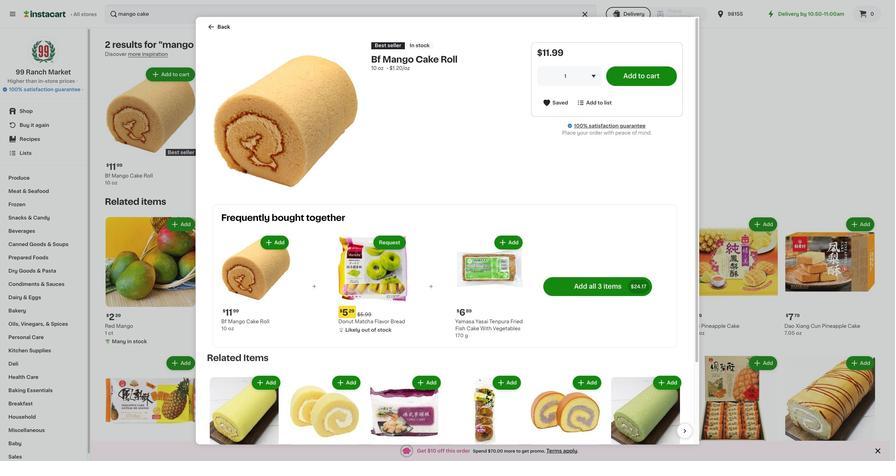 Task type: describe. For each thing, give the bounding box(es) containing it.
item carousel region
[[197, 371, 693, 461]]

close image
[[874, 447, 882, 455]]

service type group
[[606, 7, 708, 21]]

99 ranch market logo image
[[28, 36, 59, 67]]

bf mango cake roll image
[[213, 48, 358, 193]]

instacart logo image
[[24, 10, 66, 18]]



Task type: locate. For each thing, give the bounding box(es) containing it.
None field
[[537, 66, 602, 86]]

product group
[[105, 66, 196, 186], [202, 66, 293, 186], [105, 216, 196, 346], [202, 216, 293, 337], [590, 216, 682, 344], [687, 216, 779, 337], [784, 216, 876, 337], [221, 234, 290, 332], [338, 234, 407, 335], [455, 234, 524, 339], [105, 355, 196, 461], [202, 355, 293, 461], [687, 355, 779, 461], [784, 355, 876, 461], [207, 374, 282, 461], [287, 374, 362, 461], [367, 374, 442, 461], [448, 374, 522, 461], [528, 374, 603, 461], [608, 374, 683, 461]]

None search field
[[105, 4, 597, 24]]

status
[[414, 448, 581, 454]]



Task type: vqa. For each thing, say whether or not it's contained in the screenshot.
item carousel region
yes



